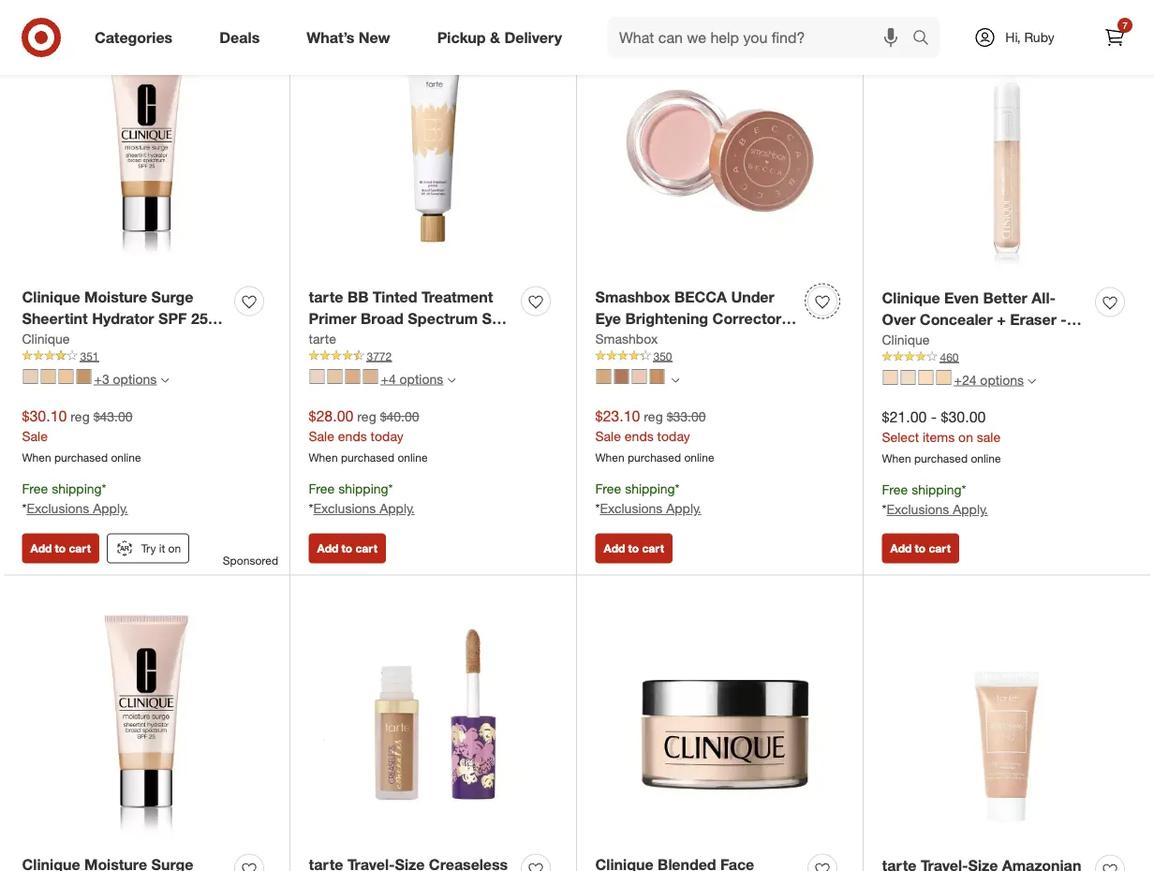 Task type: describe. For each thing, give the bounding box(es) containing it.
free for $23.10
[[596, 481, 622, 497]]

add to cart button for $23.10
[[596, 534, 673, 564]]

hydrator
[[92, 309, 154, 328]]

ulta inside tarte bb tinted treatment primer broad spectrum spf 30 - 1 fl oz - ulta beauty
[[397, 331, 426, 349]]

clinique even better all- over concealer + eraser - 0.2 fl oz - ulta beauty
[[882, 289, 1067, 350]]

deals link
[[204, 17, 283, 58]]

30
[[309, 331, 325, 349]]

25
[[191, 309, 208, 328]]

351
[[80, 349, 99, 363]]

+3 options
[[94, 371, 157, 387]]

+
[[997, 310, 1006, 328]]

0.2
[[882, 332, 903, 350]]

to for $28.00
[[342, 542, 352, 556]]

add for $21.00
[[891, 542, 912, 556]]

beauty inside clinique moisture surge sheertint hydrator spf 25 tinted moisturizer - 1.4 fl oz - ulta beauty
[[65, 352, 116, 370]]

shipping for $28.00
[[338, 481, 388, 497]]

brightening
[[625, 309, 709, 328]]

fl for 1.4
[[191, 331, 199, 349]]

ulta inside clinique moisture surge sheertint hydrator spf 25 tinted moisturizer - 1.4 fl oz - ulta beauty
[[32, 352, 61, 370]]

- left the 1
[[330, 331, 336, 349]]

shipping for $23.10
[[625, 481, 675, 497]]

tarte link
[[309, 329, 336, 348]]

categories
[[95, 28, 173, 46]]

what's
[[307, 28, 355, 46]]

free shipping * * exclusions apply. for $28.00
[[309, 481, 415, 517]]

all colors + 24 more colors image
[[1028, 377, 1036, 385]]

3772 link
[[309, 348, 558, 364]]

online inside $30.10 reg $43.00 sale when purchased online
[[111, 450, 141, 464]]

treatment
[[422, 288, 493, 306]]

primer
[[309, 309, 357, 328]]

exclusions apply. link for $28.00
[[313, 500, 415, 517]]

$30.10 reg $43.00 sale when purchased online
[[22, 407, 141, 464]]

purchased inside $23.10 reg $33.00 sale ends today when purchased online
[[628, 450, 681, 464]]

$30.10
[[22, 407, 67, 425]]

reg for $23.10
[[644, 408, 663, 424]]

free shipping * * exclusions apply. down $30.10 reg $43.00 sale when purchased online
[[22, 481, 128, 517]]

1 cart from the left
[[69, 542, 91, 556]]

all colors + 4 more colors image
[[447, 376, 456, 385]]

add to cart button for $21.00
[[882, 534, 959, 564]]

- left 1.4 on the left of page
[[155, 331, 161, 349]]

1 to from the left
[[55, 542, 66, 556]]

ends for $23.10
[[625, 428, 654, 444]]

items
[[923, 429, 955, 445]]

all colors + 3 more colors image
[[160, 376, 169, 385]]

medium tan image
[[345, 369, 360, 384]]

beauty inside tarte bb tinted treatment primer broad spectrum spf 30 - 1 fl oz - ulta beauty
[[430, 331, 480, 349]]

smashbox for smashbox becca under eye brightening corrector concealer - 0.15oz - ulta beauty
[[596, 288, 670, 306]]

tinted inside tarte bb tinted treatment primer broad spectrum spf 30 - 1 fl oz - ulta beauty
[[373, 288, 418, 306]]

460
[[940, 350, 959, 364]]

apply. for $28.00
[[380, 500, 415, 517]]

$28.00 reg $40.00 sale ends today when purchased online
[[309, 407, 428, 464]]

smashbox link
[[596, 329, 658, 348]]

online inside $28.00 reg $40.00 sale ends today when purchased online
[[398, 450, 428, 464]]

exclusions apply. link for $21.00
[[887, 501, 988, 518]]

02 universal light image
[[41, 369, 56, 384]]

pickup & delivery
[[437, 28, 562, 46]]

add to cart for $28.00
[[317, 542, 378, 556]]

search
[[904, 30, 949, 48]]

brown image
[[614, 369, 629, 384]]

moisturizer
[[71, 331, 151, 349]]

ruby
[[1025, 29, 1055, 45]]

to for $21.00
[[915, 542, 926, 556]]

online inside $23.10 reg $33.00 sale ends today when purchased online
[[684, 450, 715, 464]]

corrector
[[713, 309, 782, 328]]

surge
[[151, 288, 193, 306]]

1
[[340, 331, 348, 349]]

tinted inside clinique moisture surge sheertint hydrator spf 25 tinted moisturizer - 1.4 fl oz - ulta beauty
[[22, 331, 67, 349]]

free for $28.00
[[309, 481, 335, 497]]

spectrum
[[408, 309, 478, 328]]

what's new link
[[291, 17, 414, 58]]

deals
[[219, 28, 260, 46]]

$33.00
[[667, 408, 706, 424]]

free shipping * * exclusions apply. for $23.10
[[596, 481, 702, 517]]

what's new
[[307, 28, 390, 46]]

350 link
[[596, 348, 845, 364]]

smashbox becca under eye brightening corrector concealer - 0.15oz - ulta beauty link
[[596, 286, 801, 370]]

exclusions for $21.00
[[887, 501, 950, 518]]

add to cart button for $28.00
[[309, 534, 386, 564]]

options for $40.00
[[400, 371, 443, 387]]

spf inside clinique moisture surge sheertint hydrator spf 25 tinted moisturizer - 1.4 fl oz - ulta beauty
[[158, 309, 187, 328]]

tan image
[[650, 369, 665, 384]]

460 link
[[882, 349, 1132, 365]]

exclusions apply. link for $23.10
[[600, 500, 702, 517]]

sale
[[977, 429, 1001, 445]]

$21.00
[[882, 408, 927, 426]]

clinique down over
[[882, 331, 930, 348]]

sheertint
[[22, 309, 88, 328]]

$23.10 reg $33.00 sale ends today when purchased online
[[596, 407, 715, 464]]

- right eraser
[[1061, 310, 1067, 328]]

0.15oz
[[683, 331, 729, 349]]

- down corrector
[[733, 331, 739, 349]]

$40.00
[[380, 408, 419, 424]]

concealer inside clinique even better all- over concealer + eraser - 0.2 fl oz - ulta beauty
[[920, 310, 993, 328]]

purchased inside $28.00 reg $40.00 sale ends today when purchased online
[[341, 450, 395, 464]]

- inside $21.00 - $30.00 select items on sale when purchased online
[[931, 408, 937, 426]]

try it on
[[141, 542, 181, 556]]

try
[[141, 542, 156, 556]]

cart for $21.00
[[929, 542, 951, 556]]

hi,
[[1006, 29, 1021, 45]]

oz for broad
[[365, 331, 382, 349]]

smashbox becca under eye brightening corrector concealer - 0.15oz - ulta beauty
[[596, 288, 782, 370]]

+24 options button
[[875, 365, 1045, 395]]

+4
[[381, 371, 396, 387]]

when inside $28.00 reg $40.00 sale ends today when purchased online
[[309, 450, 338, 464]]

clinique link for clinique moisture surge sheertint hydrator spf 25 tinted moisturizer - 1.4 fl oz - ulta beauty
[[22, 329, 70, 348]]

351 link
[[22, 348, 271, 364]]

under
[[731, 288, 775, 306]]

ends for $28.00
[[338, 428, 367, 444]]

1 add to cart button from the left
[[22, 534, 99, 564]]

light image
[[328, 369, 343, 384]]

sale for $28.00
[[309, 428, 334, 444]]

cn 08 linen image
[[937, 370, 952, 385]]

cn 02 breeze image
[[901, 370, 916, 385]]

it
[[159, 542, 165, 556]]

+3 options button
[[15, 364, 177, 394]]

better
[[983, 289, 1028, 307]]

+4 options
[[381, 371, 443, 387]]

tarte bb tinted treatment primer broad spectrum spf 30 - 1 fl oz - ulta beauty
[[309, 288, 511, 349]]

exclusions for $28.00
[[313, 500, 376, 517]]

add to cart for $21.00
[[891, 542, 951, 556]]

select
[[882, 429, 919, 445]]

when inside $23.10 reg $33.00 sale ends today when purchased online
[[596, 450, 625, 464]]

reg for $28.00
[[357, 408, 376, 424]]

tarte for tarte bb tinted treatment primer broad spectrum spf 30 - 1 fl oz - ulta beauty
[[309, 288, 343, 306]]

even
[[945, 289, 979, 307]]

clinique inside clinique moisture surge sheertint hydrator spf 25 tinted moisturizer - 1.4 fl oz - ulta beauty
[[22, 288, 80, 306]]

search button
[[904, 17, 949, 62]]

on inside $21.00 - $30.00 select items on sale when purchased online
[[959, 429, 974, 445]]

all colors image
[[671, 376, 680, 385]]

+24 options
[[954, 372, 1024, 388]]

1.4
[[166, 331, 186, 349]]



Task type: locate. For each thing, give the bounding box(es) containing it.
tinted down sheertint
[[22, 331, 67, 349]]

wn 04 bone image
[[919, 370, 934, 385]]

add for $23.10
[[604, 542, 625, 556]]

sale for $30.10
[[22, 428, 48, 444]]

add to cart for $23.10
[[604, 542, 664, 556]]

smashbox becca under eye brightening corrector concealer - 0.15oz - ulta beauty image
[[596, 26, 845, 276], [596, 26, 845, 276]]

fl inside clinique even better all- over concealer + eraser - 0.2 fl oz - ulta beauty
[[907, 332, 916, 350]]

tarte inside tarte bb tinted treatment primer broad spectrum spf 30 - 1 fl oz - ulta beauty
[[309, 288, 343, 306]]

1 horizontal spatial tinted
[[373, 288, 418, 306]]

tarte travel-size amazonian clay 16hrs full coverage foundation - 0.5 fl oz - ulta beauty image
[[882, 594, 1132, 844], [882, 594, 1132, 844]]

0 horizontal spatial ends
[[338, 428, 367, 444]]

sale inside $23.10 reg $33.00 sale ends today when purchased online
[[596, 428, 621, 444]]

today inside $28.00 reg $40.00 sale ends today when purchased online
[[371, 428, 404, 444]]

fl inside tarte bb tinted treatment primer broad spectrum spf 30 - 1 fl oz - ulta beauty
[[352, 331, 361, 349]]

clinique link down sheertint
[[22, 329, 70, 348]]

to for $23.10
[[628, 542, 639, 556]]

2 horizontal spatial fl
[[907, 332, 916, 350]]

cart
[[69, 542, 91, 556], [356, 542, 378, 556], [642, 542, 664, 556], [929, 542, 951, 556]]

free down $28.00 reg $40.00 sale ends today when purchased online at the left
[[309, 481, 335, 497]]

all colors + 4 more colors element
[[447, 373, 456, 385]]

oz
[[204, 331, 220, 349], [365, 331, 382, 349], [920, 332, 937, 350]]

clinique moisture surge sheertint hydrator spf 25 tinted moisturizer - 1.4 fl oz - ulta beauty link
[[22, 286, 227, 370]]

3 add from the left
[[604, 542, 625, 556]]

03 universal light medium image
[[59, 369, 74, 384]]

today
[[371, 428, 404, 444], [657, 428, 690, 444]]

0 horizontal spatial tinted
[[22, 331, 67, 349]]

ulta left 04 universal medium icon
[[32, 352, 61, 370]]

0 horizontal spatial clinique link
[[22, 329, 70, 348]]

0 horizontal spatial reg
[[71, 408, 90, 424]]

1 reg from the left
[[71, 408, 90, 424]]

beige image
[[596, 369, 611, 384]]

fl right the 1
[[352, 331, 361, 349]]

sale inside $30.10 reg $43.00 sale when purchased online
[[22, 428, 48, 444]]

shipping down $23.10 reg $33.00 sale ends today when purchased online
[[625, 481, 675, 497]]

3 add to cart from the left
[[604, 542, 664, 556]]

all colors element
[[671, 373, 680, 385]]

2 horizontal spatial oz
[[920, 332, 937, 350]]

try it on button
[[107, 534, 189, 564]]

spf down treatment
[[482, 309, 511, 328]]

reg inside $30.10 reg $43.00 sale when purchased online
[[71, 408, 90, 424]]

categories link
[[79, 17, 196, 58]]

spf
[[158, 309, 187, 328], [482, 309, 511, 328]]

1 horizontal spatial reg
[[357, 408, 376, 424]]

exclusions down $28.00 reg $40.00 sale ends today when purchased online at the left
[[313, 500, 376, 517]]

$23.10
[[596, 407, 640, 425]]

reg inside $23.10 reg $33.00 sale ends today when purchased online
[[644, 408, 663, 424]]

sale inside $28.00 reg $40.00 sale ends today when purchased online
[[309, 428, 334, 444]]

purchased inside $30.10 reg $43.00 sale when purchased online
[[54, 450, 108, 464]]

1 add from the left
[[30, 542, 52, 556]]

clinique blended face powder - transparency  3 - 0.88oz - ulta beauty image
[[596, 594, 845, 843], [596, 594, 845, 843]]

when inside $30.10 reg $43.00 sale when purchased online
[[22, 450, 51, 464]]

tarte for tarte
[[309, 330, 336, 347]]

free shipping * * exclusions apply. down $28.00 reg $40.00 sale ends today when purchased online at the left
[[309, 481, 415, 517]]

tarte
[[309, 288, 343, 306], [309, 330, 336, 347]]

sale down $23.10
[[596, 428, 621, 444]]

concealer
[[920, 310, 993, 328], [596, 331, 669, 349]]

&
[[490, 28, 500, 46]]

0 horizontal spatial oz
[[204, 331, 220, 349]]

concealer down even
[[920, 310, 993, 328]]

+24
[[954, 372, 977, 388]]

eraser
[[1010, 310, 1057, 328]]

fl
[[191, 331, 199, 349], [352, 331, 361, 349], [907, 332, 916, 350]]

$30.00
[[941, 408, 986, 426]]

0 vertical spatial concealer
[[920, 310, 993, 328]]

4 add from the left
[[891, 542, 912, 556]]

4 to from the left
[[915, 542, 926, 556]]

1 vertical spatial smashbox
[[596, 330, 658, 347]]

spf inside tarte bb tinted treatment primer broad spectrum spf 30 - 1 fl oz - ulta beauty
[[482, 309, 511, 328]]

today for $28.00
[[371, 428, 404, 444]]

cart for $23.10
[[642, 542, 664, 556]]

tinted up broad on the left of the page
[[373, 288, 418, 306]]

exclusions for $23.10
[[600, 500, 663, 517]]

on
[[959, 429, 974, 445], [168, 542, 181, 556]]

all colors + 24 more colors element
[[1028, 374, 1036, 386]]

fl right 0.2
[[907, 332, 916, 350]]

350
[[654, 349, 672, 363]]

beauty up +3 at the left of the page
[[65, 352, 116, 370]]

purchased down the $33.00
[[628, 450, 681, 464]]

clinique link for clinique even better all- over concealer + eraser - 0.2 fl oz - ulta beauty
[[882, 330, 930, 349]]

pickup
[[437, 28, 486, 46]]

free shipping * * exclusions apply. for $21.00
[[882, 482, 988, 518]]

tarte left the 1
[[309, 330, 336, 347]]

reg
[[71, 408, 90, 424], [357, 408, 376, 424], [644, 408, 663, 424]]

2 sale from the left
[[309, 428, 334, 444]]

clinique up sheertint
[[22, 288, 80, 306]]

sponsored
[[223, 553, 278, 567]]

shipping down $28.00 reg $40.00 sale ends today when purchased online at the left
[[338, 481, 388, 497]]

to
[[55, 542, 66, 556], [342, 542, 352, 556], [628, 542, 639, 556], [915, 542, 926, 556]]

4 add to cart button from the left
[[882, 534, 959, 564]]

pickup & delivery link
[[421, 17, 586, 58]]

1 horizontal spatial spf
[[482, 309, 511, 328]]

options down 351 link at the top of the page
[[113, 371, 157, 387]]

exclusions down select
[[887, 501, 950, 518]]

shipping down items
[[912, 482, 962, 498]]

$28.00
[[309, 407, 354, 425]]

bb
[[348, 288, 369, 306]]

ends down $28.00
[[338, 428, 367, 444]]

shipping
[[52, 481, 102, 497], [338, 481, 388, 497], [625, 481, 675, 497], [912, 482, 962, 498]]

clinique link
[[22, 329, 70, 348], [882, 330, 930, 349]]

ends inside $28.00 reg $40.00 sale ends today when purchased online
[[338, 428, 367, 444]]

shipping down $30.10 reg $43.00 sale when purchased online
[[52, 481, 102, 497]]

tarte bb tinted treatment primer broad spectrum spf 30 - 1 fl oz - ulta beauty image
[[309, 26, 558, 276], [309, 26, 558, 276]]

clinique moisture surge sheertint hydrator spf 25 tinted moisturizer - 1.4 fl oz - ulta beauty
[[22, 288, 220, 370]]

all colors + 3 more colors element
[[160, 373, 169, 385]]

1 horizontal spatial today
[[657, 428, 690, 444]]

cart for $28.00
[[356, 542, 378, 556]]

when
[[22, 450, 51, 464], [309, 450, 338, 464], [596, 450, 625, 464], [882, 451, 911, 465]]

1 vertical spatial tinted
[[22, 331, 67, 349]]

0 vertical spatial smashbox
[[596, 288, 670, 306]]

3 add to cart button from the left
[[596, 534, 673, 564]]

free shipping * * exclusions apply. down $23.10 reg $33.00 sale ends today when purchased online
[[596, 481, 702, 517]]

3772
[[367, 349, 392, 363]]

sale down $30.10
[[22, 428, 48, 444]]

when down $28.00
[[309, 450, 338, 464]]

purchased down items
[[915, 451, 968, 465]]

apply. for $23.10
[[666, 500, 702, 517]]

free
[[22, 481, 48, 497], [309, 481, 335, 497], [596, 481, 622, 497], [882, 482, 908, 498]]

over
[[882, 310, 916, 328]]

1 vertical spatial concealer
[[596, 331, 669, 349]]

- left 02 universal light 'icon'
[[22, 352, 28, 370]]

exclusions apply. link down $30.10 reg $43.00 sale when purchased online
[[27, 500, 128, 517]]

1 horizontal spatial oz
[[365, 331, 382, 349]]

sale
[[22, 428, 48, 444], [309, 428, 334, 444], [596, 428, 621, 444]]

smashbox
[[596, 288, 670, 306], [596, 330, 658, 347]]

when down $30.10
[[22, 450, 51, 464]]

$21.00 - $30.00 select items on sale when purchased online
[[882, 408, 1001, 465]]

2 spf from the left
[[482, 309, 511, 328]]

oz inside tarte bb tinted treatment primer broad spectrum spf 30 - 1 fl oz - ulta beauty
[[365, 331, 382, 349]]

ulta inside clinique even better all- over concealer + eraser - 0.2 fl oz - ulta beauty
[[951, 332, 980, 350]]

0 vertical spatial tinted
[[373, 288, 418, 306]]

on right it at the bottom of page
[[168, 542, 181, 556]]

add
[[30, 542, 52, 556], [317, 542, 339, 556], [604, 542, 625, 556], [891, 542, 912, 556]]

sale down $28.00
[[309, 428, 334, 444]]

tarte up primer
[[309, 288, 343, 306]]

online down the $33.00
[[684, 450, 715, 464]]

3 sale from the left
[[596, 428, 621, 444]]

oz down 25
[[204, 331, 220, 349]]

clinique even better all- over concealer + eraser - 0.2 fl oz - ulta beauty link
[[882, 287, 1088, 350]]

1 horizontal spatial ends
[[625, 428, 654, 444]]

1 horizontal spatial on
[[959, 429, 974, 445]]

broad
[[361, 309, 404, 328]]

reg left $40.00
[[357, 408, 376, 424]]

1 today from the left
[[371, 428, 404, 444]]

beauty
[[430, 331, 480, 349], [985, 332, 1035, 350], [65, 352, 116, 370], [596, 352, 646, 370]]

all-
[[1032, 289, 1056, 307]]

today down $40.00
[[371, 428, 404, 444]]

purchased
[[54, 450, 108, 464], [341, 450, 395, 464], [628, 450, 681, 464], [915, 451, 968, 465]]

online down $40.00
[[398, 450, 428, 464]]

- down broad on the left of the page
[[386, 331, 392, 349]]

online down the sale
[[971, 451, 1001, 465]]

exclusions apply. link down items
[[887, 501, 988, 518]]

3 cart from the left
[[642, 542, 664, 556]]

clinique
[[22, 288, 80, 306], [882, 289, 941, 307], [22, 330, 70, 347], [882, 331, 930, 348]]

+4 options button
[[301, 364, 464, 394]]

smashbox up eye at the top of the page
[[596, 288, 670, 306]]

today down the $33.00
[[657, 428, 690, 444]]

exclusions
[[27, 500, 89, 517], [313, 500, 376, 517], [600, 500, 663, 517], [887, 501, 950, 518]]

4 cart from the left
[[929, 542, 951, 556]]

fl inside clinique moisture surge sheertint hydrator spf 25 tinted moisturizer - 1.4 fl oz - ulta beauty
[[191, 331, 199, 349]]

2 today from the left
[[657, 428, 690, 444]]

free for $21.00
[[882, 482, 908, 498]]

0 horizontal spatial today
[[371, 428, 404, 444]]

hi, ruby
[[1006, 29, 1055, 45]]

clinique up over
[[882, 289, 941, 307]]

concealer down eye at the top of the page
[[596, 331, 669, 349]]

sale for $23.10
[[596, 428, 621, 444]]

2 horizontal spatial options
[[981, 372, 1024, 388]]

1 horizontal spatial clinique link
[[882, 330, 930, 349]]

tarte bb tinted treatment primer broad spectrum spf 30 - 1 fl oz - ulta beauty link
[[309, 286, 514, 349]]

options for $30.00
[[981, 372, 1024, 388]]

medium image
[[363, 369, 378, 384]]

1 horizontal spatial fl
[[352, 331, 361, 349]]

ends down $23.10
[[625, 428, 654, 444]]

1 horizontal spatial sale
[[309, 428, 334, 444]]

2 add to cart from the left
[[317, 542, 378, 556]]

apply. down the sale
[[953, 501, 988, 518]]

ulta right 3772
[[397, 331, 426, 349]]

tinted
[[373, 288, 418, 306], [22, 331, 67, 349]]

oz inside clinique even better all- over concealer + eraser - 0.2 fl oz - ulta beauty
[[920, 332, 937, 350]]

apply. up try it on button at the bottom of page
[[93, 500, 128, 517]]

04 universal medium image
[[76, 369, 91, 384]]

beauty down smashbox link
[[596, 352, 646, 370]]

1 vertical spatial tarte
[[309, 330, 336, 347]]

shipping for $21.00
[[912, 482, 962, 498]]

becca
[[675, 288, 727, 306]]

clinique moisture surge sheertint hydrator spf 25 tinted moisturizer - 1.4 fl oz - ulta beauty image
[[22, 26, 271, 276], [22, 26, 271, 276], [22, 594, 271, 843], [22, 594, 271, 843]]

7
[[1123, 19, 1128, 31]]

1 horizontal spatial options
[[400, 371, 443, 387]]

beauty inside clinique even better all- over concealer + eraser - 0.2 fl oz - ulta beauty
[[985, 332, 1035, 350]]

free down select
[[882, 482, 908, 498]]

concealer inside smashbox becca under eye brightening corrector concealer - 0.15oz - ulta beauty
[[596, 331, 669, 349]]

light pink image
[[632, 369, 647, 384]]

1 ends from the left
[[338, 428, 367, 444]]

1 spf from the left
[[158, 309, 187, 328]]

2 horizontal spatial sale
[[596, 428, 621, 444]]

purchased down the $43.00
[[54, 450, 108, 464]]

ends inside $23.10 reg $33.00 sale ends today when purchased online
[[625, 428, 654, 444]]

0 vertical spatial tarte
[[309, 288, 343, 306]]

0 horizontal spatial options
[[113, 371, 157, 387]]

clinique link down over
[[882, 330, 930, 349]]

beauty inside smashbox becca under eye brightening corrector concealer - 0.15oz - ulta beauty
[[596, 352, 646, 370]]

exclusions apply. link down $28.00 reg $40.00 sale ends today when purchased online at the left
[[313, 500, 415, 517]]

online down the $43.00
[[111, 450, 141, 464]]

apply. down $23.10 reg $33.00 sale ends today when purchased online
[[666, 500, 702, 517]]

online inside $21.00 - $30.00 select items on sale when purchased online
[[971, 451, 1001, 465]]

exclusions down $23.10 reg $33.00 sale ends today when purchased online
[[600, 500, 663, 517]]

exclusions apply. link down $23.10 reg $33.00 sale ends today when purchased online
[[600, 500, 702, 517]]

1 horizontal spatial concealer
[[920, 310, 993, 328]]

fl for 1
[[352, 331, 361, 349]]

2 to from the left
[[342, 542, 352, 556]]

add to cart
[[30, 542, 91, 556], [317, 542, 378, 556], [604, 542, 664, 556], [891, 542, 951, 556]]

clinique down sheertint
[[22, 330, 70, 347]]

4 add to cart from the left
[[891, 542, 951, 556]]

tarte travel-size creaseless concealer - 0.035oz - ulta beauty image
[[309, 594, 558, 843], [309, 594, 558, 843]]

ulta
[[397, 331, 426, 349], [743, 331, 772, 349], [951, 332, 980, 350], [32, 352, 61, 370]]

free down $23.10 reg $33.00 sale ends today when purchased online
[[596, 481, 622, 497]]

1 add to cart from the left
[[30, 542, 91, 556]]

0 horizontal spatial fl
[[191, 331, 199, 349]]

0 horizontal spatial sale
[[22, 428, 48, 444]]

+3
[[94, 371, 109, 387]]

2 cart from the left
[[356, 542, 378, 556]]

spf down surge
[[158, 309, 187, 328]]

wn 01 flax image
[[883, 370, 898, 385]]

0 horizontal spatial concealer
[[596, 331, 669, 349]]

3 reg from the left
[[644, 408, 663, 424]]

smashbox down eye at the top of the page
[[596, 330, 658, 347]]

0 vertical spatial on
[[959, 429, 974, 445]]

new
[[359, 28, 390, 46]]

- right "350" on the right of page
[[673, 331, 679, 349]]

oz down broad on the left of the page
[[365, 331, 382, 349]]

ulta up +24
[[951, 332, 980, 350]]

2 reg from the left
[[357, 408, 376, 424]]

when down select
[[882, 451, 911, 465]]

01 universal very light image
[[23, 369, 38, 384]]

free down $30.10 reg $43.00 sale when purchased online
[[22, 481, 48, 497]]

ends
[[338, 428, 367, 444], [625, 428, 654, 444]]

ulta down corrector
[[743, 331, 772, 349]]

2 smashbox from the top
[[596, 330, 658, 347]]

beauty down 'spectrum'
[[430, 331, 480, 349]]

2 tarte from the top
[[309, 330, 336, 347]]

apply. down $28.00 reg $40.00 sale ends today when purchased online at the left
[[380, 500, 415, 517]]

oz left 460
[[920, 332, 937, 350]]

free shipping * * exclusions apply.
[[22, 481, 128, 517], [309, 481, 415, 517], [596, 481, 702, 517], [882, 482, 988, 518]]

- up cn 08 linen icon in the top right of the page
[[941, 332, 947, 350]]

when down $23.10
[[596, 450, 625, 464]]

1 smashbox from the top
[[596, 288, 670, 306]]

today for $23.10
[[657, 428, 690, 444]]

oz for spf
[[204, 331, 220, 349]]

-
[[1061, 310, 1067, 328], [155, 331, 161, 349], [330, 331, 336, 349], [386, 331, 392, 349], [673, 331, 679, 349], [733, 331, 739, 349], [941, 332, 947, 350], [22, 352, 28, 370], [931, 408, 937, 426]]

today inside $23.10 reg $33.00 sale ends today when purchased online
[[657, 428, 690, 444]]

options down "460" link
[[981, 372, 1024, 388]]

add to cart button
[[22, 534, 99, 564], [309, 534, 386, 564], [596, 534, 673, 564], [882, 534, 959, 564]]

0 horizontal spatial on
[[168, 542, 181, 556]]

purchased inside $21.00 - $30.00 select items on sale when purchased online
[[915, 451, 968, 465]]

smashbox inside smashbox becca under eye brightening corrector concealer - 0.15oz - ulta beauty
[[596, 288, 670, 306]]

purchased down $40.00
[[341, 450, 395, 464]]

free shipping * * exclusions apply. down items
[[882, 482, 988, 518]]

options down 3772 link
[[400, 371, 443, 387]]

exclusions down $30.10 reg $43.00 sale when purchased online
[[27, 500, 89, 517]]

1 tarte from the top
[[309, 288, 343, 306]]

7 link
[[1095, 17, 1136, 58]]

2 horizontal spatial reg
[[644, 408, 663, 424]]

clinique even better all-over concealer + eraser - 0.2 fl oz - ulta beauty image
[[882, 26, 1132, 277], [882, 26, 1132, 277]]

options for $43.00
[[113, 371, 157, 387]]

$43.00
[[93, 408, 133, 424]]

online
[[111, 450, 141, 464], [398, 450, 428, 464], [684, 450, 715, 464], [971, 451, 1001, 465]]

1 sale from the left
[[22, 428, 48, 444]]

reg inside $28.00 reg $40.00 sale ends today when purchased online
[[357, 408, 376, 424]]

reg for $30.10
[[71, 408, 90, 424]]

reg left the $33.00
[[644, 408, 663, 424]]

fl right 1.4 on the left of page
[[191, 331, 199, 349]]

on down '$30.00' at right
[[959, 429, 974, 445]]

2 add from the left
[[317, 542, 339, 556]]

2 ends from the left
[[625, 428, 654, 444]]

reg left the $43.00
[[71, 408, 90, 424]]

add for $28.00
[[317, 542, 339, 556]]

oz inside clinique moisture surge sheertint hydrator spf 25 tinted moisturizer - 1.4 fl oz - ulta beauty
[[204, 331, 220, 349]]

3 to from the left
[[628, 542, 639, 556]]

when inside $21.00 - $30.00 select items on sale when purchased online
[[882, 451, 911, 465]]

1 vertical spatial on
[[168, 542, 181, 556]]

- up items
[[931, 408, 937, 426]]

eye
[[596, 309, 621, 328]]

What can we help you find? suggestions appear below search field
[[608, 17, 917, 58]]

0 horizontal spatial spf
[[158, 309, 187, 328]]

beauty down +
[[985, 332, 1035, 350]]

smashbox for smashbox
[[596, 330, 658, 347]]

apply. for $21.00
[[953, 501, 988, 518]]

options
[[113, 371, 157, 387], [400, 371, 443, 387], [981, 372, 1024, 388]]

on inside button
[[168, 542, 181, 556]]

fair image
[[310, 369, 325, 384]]

delivery
[[505, 28, 562, 46]]

ulta inside smashbox becca under eye brightening corrector concealer - 0.15oz - ulta beauty
[[743, 331, 772, 349]]

clinique inside clinique even better all- over concealer + eraser - 0.2 fl oz - ulta beauty
[[882, 289, 941, 307]]

2 add to cart button from the left
[[309, 534, 386, 564]]

moisture
[[84, 288, 147, 306]]



Task type: vqa. For each thing, say whether or not it's contained in the screenshot.
Straight Classic Touch link
no



